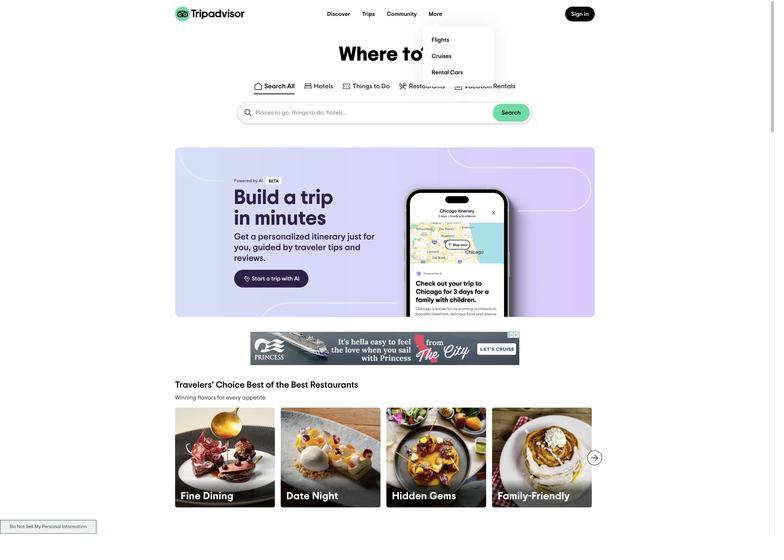 Task type: describe. For each thing, give the bounding box(es) containing it.
for inside build a trip in minutes get a personalized itinerary just for you, guided by traveler tips and reviews.
[[364, 233, 375, 242]]

and
[[345, 243, 361, 252]]

itinerary
[[312, 233, 346, 242]]

flights
[[432, 37, 450, 43]]

0 vertical spatial by
[[253, 179, 258, 183]]

more button
[[423, 7, 449, 21]]

powered
[[234, 179, 252, 183]]

vacation rentals button
[[453, 80, 518, 94]]

the
[[276, 381, 289, 390]]

date night
[[287, 492, 339, 502]]

appetite
[[242, 395, 266, 401]]

not
[[17, 525, 25, 530]]

menu containing flights
[[423, 26, 494, 87]]

restaurants link
[[399, 82, 446, 91]]

hotels link
[[304, 82, 334, 91]]

flavors
[[198, 395, 216, 401]]

information
[[62, 525, 87, 530]]

vacation rentals link
[[454, 82, 516, 91]]

rentals
[[494, 83, 516, 90]]

a for start
[[267, 276, 270, 282]]

things to do link
[[342, 82, 390, 91]]

community button
[[381, 7, 423, 21]]

restaurants button
[[398, 80, 447, 94]]

community
[[387, 11, 417, 17]]

hidden
[[393, 492, 428, 502]]

advertisement region
[[251, 332, 520, 365]]

with
[[282, 276, 293, 282]]

to?
[[403, 45, 431, 65]]

tips
[[328, 243, 343, 252]]

hotels
[[314, 83, 334, 90]]

0 horizontal spatial do
[[10, 525, 16, 530]]

trips
[[362, 11, 375, 17]]

where
[[339, 45, 399, 65]]

tripadvisor image
[[175, 7, 245, 21]]

things to do button
[[341, 80, 392, 94]]

search button
[[493, 104, 530, 122]]

previous image
[[171, 454, 180, 463]]

get
[[234, 233, 249, 242]]

fine
[[181, 492, 201, 502]]

hidden gems link
[[387, 408, 487, 508]]

0 horizontal spatial ai
[[259, 179, 263, 183]]

travelers' choice best of the best restaurants
[[175, 381, 359, 390]]

discover
[[328, 11, 351, 17]]

gems
[[430, 492, 457, 502]]

family-friendly link
[[492, 408, 592, 508]]

reviews.
[[234, 254, 266, 263]]

rental cars
[[432, 69, 464, 75]]

travelers'
[[175, 381, 214, 390]]

sell
[[26, 525, 33, 530]]

all
[[287, 83, 295, 90]]

hidden gems
[[393, 492, 457, 502]]

guided
[[253, 243, 281, 252]]

minutes
[[255, 208, 326, 229]]

search all button
[[253, 80, 297, 94]]

winning flavors for every appetite
[[175, 395, 266, 401]]

do not sell my personal information
[[10, 525, 87, 530]]

family-friendly
[[498, 492, 571, 502]]

every
[[226, 395, 241, 401]]

start
[[252, 276, 265, 282]]

things
[[353, 83, 373, 90]]

build a trip in minutes get a personalized itinerary just for you, guided by traveler tips and reviews.
[[234, 188, 375, 263]]

2 best from the left
[[291, 381, 309, 390]]

search for search
[[502, 110, 521, 116]]

rental
[[432, 69, 449, 75]]

fine dining
[[181, 492, 234, 502]]

start a trip with ai
[[252, 276, 300, 282]]

1 best from the left
[[247, 381, 264, 390]]

to
[[374, 83, 380, 90]]

by inside build a trip in minutes get a personalized itinerary just for you, guided by traveler tips and reviews.
[[283, 243, 293, 252]]

choice
[[216, 381, 245, 390]]

beta
[[269, 179, 279, 183]]

family-
[[498, 492, 532, 502]]

you,
[[234, 243, 251, 252]]

search search field containing search
[[238, 102, 532, 123]]

more
[[429, 11, 443, 17]]

a for build
[[284, 188, 297, 208]]



Task type: vqa. For each thing, say whether or not it's contained in the screenshot.
View Ship
no



Task type: locate. For each thing, give the bounding box(es) containing it.
in right sign
[[585, 11, 589, 17]]

cars
[[451, 69, 464, 75]]

1 vertical spatial in
[[234, 208, 251, 229]]

a inside button
[[267, 276, 270, 282]]

dining
[[203, 492, 234, 502]]

a right start
[[267, 276, 270, 282]]

next image
[[591, 454, 600, 463]]

winning
[[175, 395, 197, 401]]

cruises
[[432, 53, 452, 59]]

1 horizontal spatial best
[[291, 381, 309, 390]]

0 vertical spatial ai
[[259, 179, 263, 183]]

just
[[348, 233, 362, 242]]

1 horizontal spatial trip
[[301, 188, 334, 208]]

0 horizontal spatial trip
[[272, 276, 281, 282]]

discover button
[[322, 7, 356, 21]]

date
[[287, 492, 310, 502]]

a right build
[[284, 188, 297, 208]]

do
[[382, 83, 390, 90], [10, 525, 16, 530]]

night
[[313, 492, 339, 502]]

1 horizontal spatial a
[[267, 276, 270, 282]]

by down personalized
[[283, 243, 293, 252]]

a
[[284, 188, 297, 208], [251, 233, 256, 242], [267, 276, 270, 282]]

cruises link
[[429, 48, 488, 64]]

1 vertical spatial restaurants
[[311, 381, 359, 390]]

restaurants
[[409, 83, 446, 90], [311, 381, 359, 390]]

1 horizontal spatial ai
[[294, 276, 300, 282]]

where to?
[[339, 45, 431, 65]]

best up "appetite"
[[247, 381, 264, 390]]

1 horizontal spatial do
[[382, 83, 390, 90]]

restaurants inside button
[[409, 83, 446, 90]]

0 horizontal spatial best
[[247, 381, 264, 390]]

fine dining link
[[175, 408, 275, 508]]

vacation
[[465, 83, 492, 90]]

0 vertical spatial for
[[364, 233, 375, 242]]

by
[[253, 179, 258, 183], [283, 243, 293, 252]]

ai right with
[[294, 276, 300, 282]]

0 horizontal spatial by
[[253, 179, 258, 183]]

search down rentals
[[502, 110, 521, 116]]

do not sell my personal information button
[[0, 520, 97, 534]]

1 vertical spatial ai
[[294, 276, 300, 282]]

0 vertical spatial in
[[585, 11, 589, 17]]

1 horizontal spatial for
[[364, 233, 375, 242]]

start a trip with ai button
[[234, 270, 309, 288]]

1 vertical spatial a
[[251, 233, 256, 242]]

trip for minutes
[[301, 188, 334, 208]]

search for search all
[[265, 83, 286, 90]]

sign
[[572, 11, 583, 17]]

of
[[266, 381, 274, 390]]

trip
[[301, 188, 334, 208], [272, 276, 281, 282]]

2 vertical spatial a
[[267, 276, 270, 282]]

for
[[364, 233, 375, 242], [218, 395, 225, 401]]

a right get
[[251, 233, 256, 242]]

1 horizontal spatial by
[[283, 243, 293, 252]]

0 vertical spatial a
[[284, 188, 297, 208]]

for right just at the top left of the page
[[364, 233, 375, 242]]

best
[[247, 381, 264, 390], [291, 381, 309, 390]]

1 horizontal spatial in
[[585, 11, 589, 17]]

0 vertical spatial search
[[265, 83, 286, 90]]

build
[[234, 188, 280, 208]]

2 horizontal spatial a
[[284, 188, 297, 208]]

Search search field
[[238, 102, 532, 123], [256, 109, 493, 116]]

in inside build a trip in minutes get a personalized itinerary just for you, guided by traveler tips and reviews.
[[234, 208, 251, 229]]

0 horizontal spatial search
[[265, 83, 286, 90]]

for left every
[[218, 395, 225, 401]]

rental cars link
[[429, 64, 488, 81]]

tab list containing search all
[[0, 79, 770, 96]]

menu
[[423, 26, 494, 87]]

search inside search button
[[502, 110, 521, 116]]

search image
[[244, 108, 253, 117]]

search inside search all button
[[265, 83, 286, 90]]

0 horizontal spatial restaurants
[[311, 381, 359, 390]]

date night link
[[281, 408, 381, 508]]

1 vertical spatial do
[[10, 525, 16, 530]]

0 horizontal spatial for
[[218, 395, 225, 401]]

vacation rentals
[[465, 83, 516, 90]]

ai
[[259, 179, 263, 183], [294, 276, 300, 282]]

0 vertical spatial trip
[[301, 188, 334, 208]]

sign in link
[[566, 7, 595, 21]]

best right the
[[291, 381, 309, 390]]

1 vertical spatial by
[[283, 243, 293, 252]]

personal
[[42, 525, 61, 530]]

friendly
[[532, 492, 571, 502]]

powered by ai
[[234, 179, 263, 183]]

trips button
[[356, 7, 381, 21]]

1 vertical spatial trip
[[272, 276, 281, 282]]

in
[[585, 11, 589, 17], [234, 208, 251, 229]]

do left the not
[[10, 525, 16, 530]]

personalized
[[258, 233, 310, 242]]

trip inside button
[[272, 276, 281, 282]]

1 horizontal spatial search
[[502, 110, 521, 116]]

ai left beta
[[259, 179, 263, 183]]

0 vertical spatial restaurants
[[409, 83, 446, 90]]

in up get
[[234, 208, 251, 229]]

0 horizontal spatial a
[[251, 233, 256, 242]]

things to do
[[353, 83, 390, 90]]

trip inside build a trip in minutes get a personalized itinerary just for you, guided by traveler tips and reviews.
[[301, 188, 334, 208]]

do right the to at the top left of page
[[382, 83, 390, 90]]

1 vertical spatial search
[[502, 110, 521, 116]]

1 vertical spatial for
[[218, 395, 225, 401]]

search left all
[[265, 83, 286, 90]]

0 horizontal spatial in
[[234, 208, 251, 229]]

my
[[35, 525, 41, 530]]

sign in
[[572, 11, 589, 17]]

hotels button
[[302, 80, 335, 94]]

search all
[[265, 83, 295, 90]]

0 vertical spatial do
[[382, 83, 390, 90]]

tab list
[[0, 79, 770, 96]]

traveler
[[295, 243, 327, 252]]

by right the powered
[[253, 179, 258, 183]]

trip for ai
[[272, 276, 281, 282]]

ai inside button
[[294, 276, 300, 282]]

1 horizontal spatial restaurants
[[409, 83, 446, 90]]

flights link
[[429, 32, 488, 48]]



